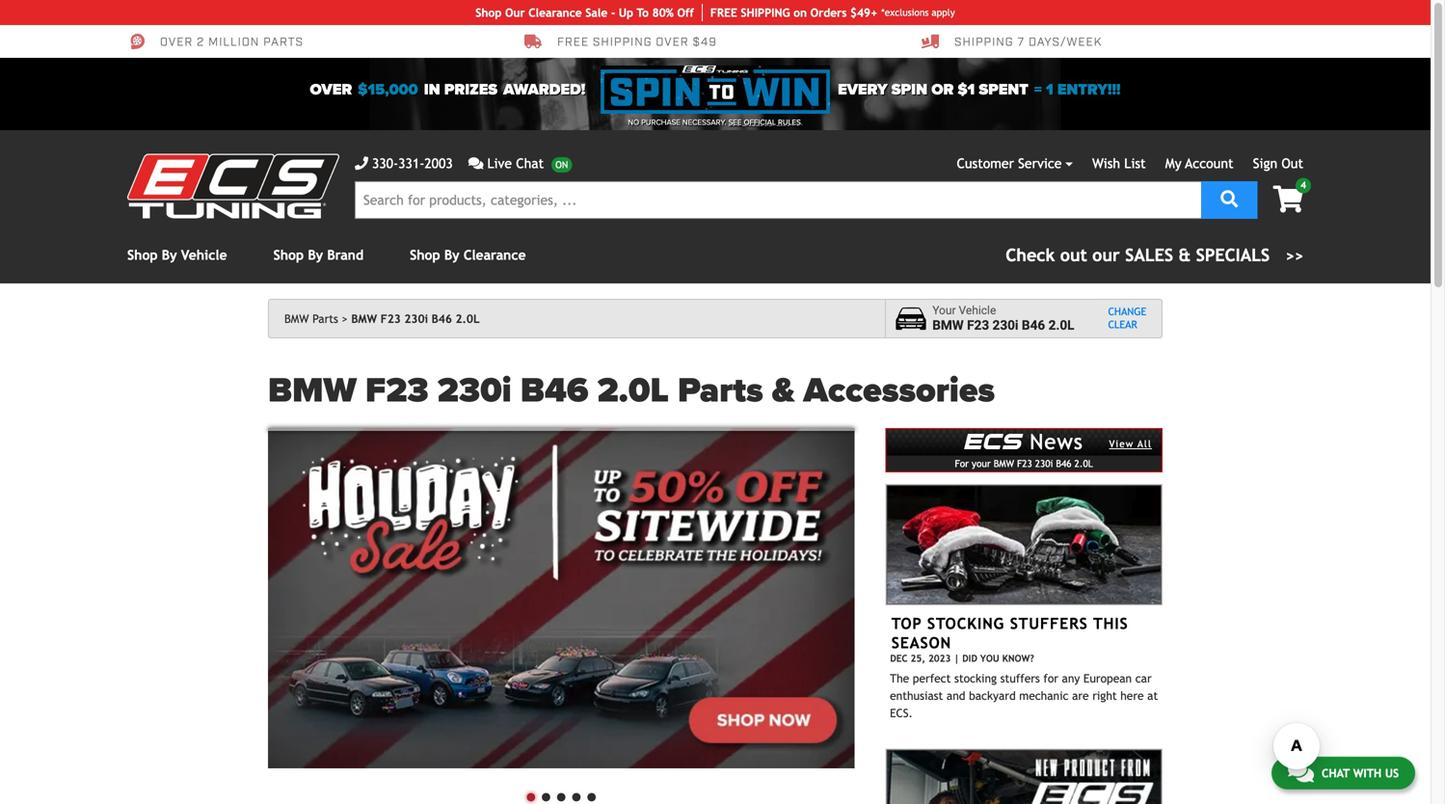Task type: describe. For each thing, give the bounding box(es) containing it.
80%
[[653, 6, 674, 19]]

over $15,000 in prizes
[[310, 81, 498, 99]]

stuffers
[[1001, 672, 1041, 685]]

*exclusions
[[882, 7, 929, 18]]

by for brand
[[308, 247, 323, 263]]

no purchase necessary. see official rules .
[[628, 118, 803, 127]]

comments image for live
[[469, 157, 484, 170]]

all
[[1138, 438, 1153, 450]]

1 horizontal spatial &
[[1179, 245, 1192, 265]]

wish list
[[1093, 156, 1146, 171]]

$49
[[693, 34, 717, 50]]

on
[[794, 6, 807, 19]]

the
[[890, 672, 910, 685]]

ecs tuning image
[[127, 154, 340, 218]]

by for vehicle
[[162, 247, 177, 263]]

.
[[801, 118, 803, 127]]

necessary.
[[683, 118, 727, 127]]

shipping 7 days/week
[[955, 34, 1103, 50]]

wish
[[1093, 156, 1121, 171]]

2003
[[425, 156, 453, 171]]

shop by brand link
[[274, 247, 364, 263]]

wish list link
[[1093, 156, 1146, 171]]

1 vertical spatial parts
[[678, 370, 764, 412]]

shop for shop by brand
[[274, 247, 304, 263]]

ship
[[741, 6, 765, 19]]

your
[[972, 458, 991, 469]]

accessories
[[804, 370, 996, 412]]

official
[[744, 118, 776, 127]]

bmw parts
[[285, 312, 338, 326]]

build your own stainless steel exhaust image
[[886, 749, 1163, 804]]

see official rules link
[[729, 117, 801, 128]]

customer service
[[957, 156, 1062, 171]]

know?
[[1003, 653, 1035, 664]]

top stocking stuffers this season dec 25, 2023 | did you know? the perfect stocking stuffers for any european car enthusiast and backyard mechanic are right here at ecs.
[[890, 615, 1159, 720]]

1
[[1047, 81, 1054, 99]]

no
[[628, 118, 640, 127]]

parts
[[263, 34, 304, 50]]

and
[[947, 689, 966, 703]]

chat with us
[[1322, 766, 1400, 780]]

330-
[[372, 156, 399, 171]]

b46 inside your vehicle bmw f23 230i b46 2.0l
[[1022, 318, 1046, 333]]

sale
[[586, 6, 608, 19]]

top
[[892, 615, 923, 633]]

account
[[1186, 156, 1234, 171]]

-
[[611, 6, 616, 19]]

bmw right your
[[994, 458, 1015, 469]]

see
[[729, 118, 742, 127]]

by for clearance
[[445, 247, 460, 263]]

at
[[1148, 689, 1159, 703]]

my account
[[1166, 156, 1234, 171]]

clear
[[1109, 319, 1138, 331]]

stuffers
[[1011, 615, 1089, 633]]

over 2 million parts link
[[127, 33, 304, 50]]

bmw inside your vehicle bmw f23 230i b46 2.0l
[[933, 318, 964, 333]]

vehicle inside your vehicle bmw f23 230i b46 2.0l
[[959, 304, 997, 318]]

our
[[505, 6, 525, 19]]

in
[[424, 81, 441, 99]]

up
[[619, 6, 634, 19]]

million
[[208, 34, 260, 50]]

perfect
[[913, 672, 951, 685]]

shop for shop by clearance
[[410, 247, 440, 263]]

your
[[933, 304, 956, 318]]

change clear
[[1109, 306, 1147, 331]]

service
[[1019, 156, 1062, 171]]

you
[[981, 653, 1000, 664]]

live chat
[[488, 156, 544, 171]]

shopping cart image
[[1274, 186, 1304, 213]]

shop our clearance sale - up to 80% off
[[476, 6, 694, 19]]

every
[[838, 81, 888, 99]]

top stocking stuffers this season link
[[892, 615, 1129, 652]]

f23 inside your vehicle bmw f23 230i b46 2.0l
[[968, 318, 990, 333]]

days/week
[[1029, 34, 1103, 50]]

1 vertical spatial &
[[772, 370, 795, 412]]

over
[[656, 34, 689, 50]]

rules
[[778, 118, 801, 127]]

shipping
[[955, 34, 1014, 50]]

over 2 million parts
[[160, 34, 304, 50]]

season
[[892, 634, 952, 652]]

phone image
[[355, 157, 368, 170]]

search image
[[1221, 191, 1239, 208]]

live chat link
[[469, 153, 572, 174]]

330-331-2003 link
[[355, 153, 453, 174]]

=
[[1035, 81, 1043, 99]]

*exclusions apply link
[[882, 5, 956, 20]]

free
[[558, 34, 589, 50]]

any
[[1063, 672, 1081, 685]]

customer service button
[[957, 153, 1074, 174]]

bmw for bmw parts
[[285, 312, 309, 326]]

Search text field
[[355, 181, 1202, 219]]

clearance for our
[[529, 6, 582, 19]]

spent
[[979, 81, 1029, 99]]

car
[[1136, 672, 1152, 685]]



Task type: vqa. For each thing, say whether or not it's contained in the screenshot.
that
no



Task type: locate. For each thing, give the bounding box(es) containing it.
bmw for bmw f23 230i b46 2.0l parts & accessories
[[268, 370, 357, 412]]

0 horizontal spatial &
[[772, 370, 795, 412]]

331-
[[399, 156, 425, 171]]

bmw parts link
[[285, 312, 348, 326]]

0 horizontal spatial chat
[[516, 156, 544, 171]]

$49+
[[851, 6, 878, 19]]

over for over $15,000 in prizes
[[310, 81, 352, 99]]

shop by brand
[[274, 247, 364, 263]]

0 horizontal spatial by
[[162, 247, 177, 263]]

chat right live
[[516, 156, 544, 171]]

spin
[[892, 81, 928, 99]]

1 vertical spatial vehicle
[[959, 304, 997, 318]]

clearance inside shop our clearance sale - up to 80% off link
[[529, 6, 582, 19]]

|
[[954, 653, 960, 664]]

2
[[197, 34, 205, 50]]

shop our clearance sale - up to 80% off link
[[476, 4, 703, 21]]

shipping
[[593, 34, 653, 50]]

over
[[160, 34, 193, 50], [310, 81, 352, 99]]

every spin or $1 spent = 1 entry!!!
[[838, 81, 1121, 99]]

ecs.
[[890, 707, 913, 720]]

1 horizontal spatial chat
[[1322, 766, 1351, 780]]

shipping 7 days/week link
[[922, 33, 1103, 50]]

0 vertical spatial comments image
[[469, 157, 484, 170]]

free shipping over $49
[[558, 34, 717, 50]]

3 by from the left
[[445, 247, 460, 263]]

$15,000
[[358, 81, 418, 99]]

comments image inside chat with us link
[[1289, 760, 1315, 783]]

1 horizontal spatial over
[[310, 81, 352, 99]]

0 vertical spatial over
[[160, 34, 193, 50]]

bmw for bmw f23 230i b46 2.0l
[[351, 312, 377, 326]]

0 horizontal spatial over
[[160, 34, 193, 50]]

1 horizontal spatial comments image
[[1289, 760, 1315, 783]]

ping
[[765, 6, 791, 19]]

0 horizontal spatial parts
[[313, 312, 338, 326]]

comments image left chat with us
[[1289, 760, 1315, 783]]

over left 2
[[160, 34, 193, 50]]

sales
[[1126, 245, 1174, 265]]

0 vertical spatial &
[[1179, 245, 1192, 265]]

view all
[[1110, 438, 1153, 450]]

us
[[1386, 766, 1400, 780]]

comments image
[[469, 157, 484, 170], [1289, 760, 1315, 783]]

330-331-2003
[[372, 156, 453, 171]]

1 vertical spatial clearance
[[464, 247, 526, 263]]

0 horizontal spatial comments image
[[469, 157, 484, 170]]

did
[[963, 653, 978, 664]]

bmw f23 230i b46 2.0l
[[351, 312, 480, 326]]

bmw down your
[[933, 318, 964, 333]]

chat left with
[[1322, 766, 1351, 780]]

1 horizontal spatial parts
[[678, 370, 764, 412]]

chat
[[516, 156, 544, 171], [1322, 766, 1351, 780]]

this
[[1094, 615, 1129, 633]]

4
[[1301, 179, 1307, 191]]

7
[[1018, 34, 1025, 50]]

mechanic
[[1020, 689, 1069, 703]]

0 horizontal spatial vehicle
[[181, 247, 227, 263]]

1 horizontal spatial by
[[308, 247, 323, 263]]

0 horizontal spatial clearance
[[464, 247, 526, 263]]

comments image inside live chat link
[[469, 157, 484, 170]]

by down ecs tuning image
[[162, 247, 177, 263]]

list
[[1125, 156, 1146, 171]]

customer
[[957, 156, 1015, 171]]

clearance down live
[[464, 247, 526, 263]]

0 vertical spatial parts
[[313, 312, 338, 326]]

top stocking stuffers this season image
[[886, 484, 1163, 606]]

by left brand
[[308, 247, 323, 263]]

1 horizontal spatial vehicle
[[959, 304, 997, 318]]

european
[[1084, 672, 1133, 685]]

bmw down shop by brand link
[[285, 312, 309, 326]]

enthusiast
[[890, 689, 944, 703]]

chat with us link
[[1272, 756, 1416, 789]]

stocking
[[955, 672, 997, 685]]

vehicle down ecs tuning image
[[181, 247, 227, 263]]

2.0l inside your vehicle bmw f23 230i b46 2.0l
[[1049, 318, 1075, 333]]

230i
[[405, 312, 428, 326], [993, 318, 1019, 333], [438, 370, 512, 412], [1036, 458, 1054, 469]]

1 vertical spatial comments image
[[1289, 760, 1315, 783]]

2 by from the left
[[308, 247, 323, 263]]

purchase
[[642, 118, 681, 127]]

view
[[1110, 438, 1135, 450]]

change link
[[1109, 306, 1147, 319]]

generic - ecs holiday sale image
[[268, 428, 855, 769]]

specials
[[1197, 245, 1271, 265]]

my account link
[[1166, 156, 1234, 171]]

2 horizontal spatial by
[[445, 247, 460, 263]]

clear link
[[1109, 319, 1147, 332]]

ecs tuning 'spin to win' contest logo image
[[601, 66, 831, 114]]

ecs news
[[965, 426, 1084, 454]]

out
[[1282, 156, 1304, 171]]

sign
[[1254, 156, 1278, 171]]

change
[[1109, 306, 1147, 318]]

are
[[1073, 689, 1090, 703]]

comments image for chat
[[1289, 760, 1315, 783]]

$1
[[958, 81, 975, 99]]

0 vertical spatial chat
[[516, 156, 544, 171]]

to
[[637, 6, 649, 19]]

shop for shop by vehicle
[[127, 247, 158, 263]]

clearance up free in the top of the page
[[529, 6, 582, 19]]

0 vertical spatial vehicle
[[181, 247, 227, 263]]

1 vertical spatial chat
[[1322, 766, 1351, 780]]

clearance for by
[[464, 247, 526, 263]]

bmw right 'bmw parts' link
[[351, 312, 377, 326]]

2023
[[929, 653, 951, 664]]

clearance
[[529, 6, 582, 19], [464, 247, 526, 263]]

over for over 2 million parts
[[160, 34, 193, 50]]

over left "$15,000" on the left
[[310, 81, 352, 99]]

2.0l
[[456, 312, 480, 326], [1049, 318, 1075, 333], [598, 370, 669, 412], [1075, 458, 1094, 469]]

for your bmw f23 230i b46 2.0l
[[955, 458, 1094, 469]]

vehicle right your
[[959, 304, 997, 318]]

your vehicle bmw f23 230i b46 2.0l
[[933, 304, 1075, 333]]

1 vertical spatial over
[[310, 81, 352, 99]]

&
[[1179, 245, 1192, 265], [772, 370, 795, 412]]

sign out
[[1254, 156, 1304, 171]]

1 by from the left
[[162, 247, 177, 263]]

prizes
[[444, 81, 498, 99]]

here
[[1121, 689, 1145, 703]]

entry!!!
[[1058, 81, 1121, 99]]

live
[[488, 156, 512, 171]]

25,
[[911, 653, 926, 664]]

sales & specials
[[1126, 245, 1271, 265]]

brand
[[327, 247, 364, 263]]

by up bmw f23 230i b46 2.0l
[[445, 247, 460, 263]]

shop by clearance link
[[410, 247, 526, 263]]

news
[[1030, 430, 1084, 454]]

230i inside your vehicle bmw f23 230i b46 2.0l
[[993, 318, 1019, 333]]

parts
[[313, 312, 338, 326], [678, 370, 764, 412]]

shop for shop our clearance sale - up to 80% off
[[476, 6, 502, 19]]

free
[[711, 6, 738, 19]]

with
[[1354, 766, 1382, 780]]

bmw down bmw parts
[[268, 370, 357, 412]]

sales & specials link
[[1006, 242, 1304, 268]]

comments image left live
[[469, 157, 484, 170]]

0 vertical spatial clearance
[[529, 6, 582, 19]]

1 horizontal spatial clearance
[[529, 6, 582, 19]]

sign out link
[[1254, 156, 1304, 171]]



